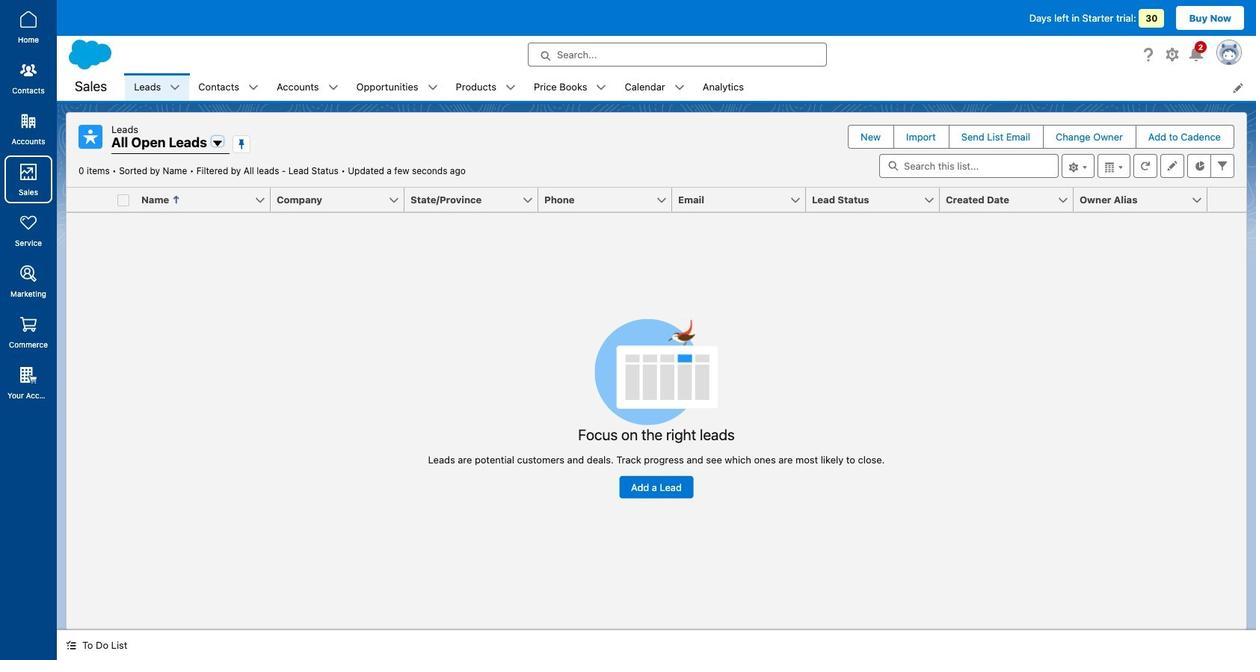 Task type: locate. For each thing, give the bounding box(es) containing it.
action element
[[1208, 188, 1247, 212]]

action image
[[1208, 188, 1247, 212]]

name element
[[135, 188, 280, 212]]

3 text default image from the left
[[674, 83, 685, 93]]

0 horizontal spatial text default image
[[506, 83, 516, 93]]

owner alias element
[[1074, 188, 1217, 212]]

2 horizontal spatial text default image
[[674, 83, 685, 93]]

text default image
[[506, 83, 516, 93], [596, 83, 607, 93], [674, 83, 685, 93]]

7 list item from the left
[[616, 73, 694, 101]]

email element
[[672, 188, 815, 212]]

2 list item from the left
[[189, 73, 268, 101]]

list
[[125, 73, 1257, 101]]

text default image for 5th list item
[[506, 83, 516, 93]]

text default image for sixth list item from left
[[596, 83, 607, 93]]

cell
[[111, 188, 135, 212]]

status
[[428, 319, 885, 499]]

text default image
[[170, 83, 181, 93], [248, 83, 259, 93], [328, 83, 339, 93], [427, 83, 438, 93], [66, 640, 76, 651]]

2 text default image from the left
[[596, 83, 607, 93]]

list item
[[125, 73, 189, 101], [189, 73, 268, 101], [268, 73, 347, 101], [347, 73, 447, 101], [447, 73, 525, 101], [525, 73, 616, 101], [616, 73, 694, 101]]

1 text default image from the left
[[506, 83, 516, 93]]

item number image
[[67, 188, 111, 212]]

1 horizontal spatial text default image
[[596, 83, 607, 93]]



Task type: vqa. For each thing, say whether or not it's contained in the screenshot.
text default icon corresponding to fifth list item from the right
yes



Task type: describe. For each thing, give the bounding box(es) containing it.
3 list item from the left
[[268, 73, 347, 101]]

created date element
[[940, 188, 1083, 212]]

phone element
[[539, 188, 681, 212]]

lead status element
[[806, 188, 949, 212]]

state/province element
[[405, 188, 547, 212]]

all open leads status
[[79, 165, 348, 177]]

6 list item from the left
[[525, 73, 616, 101]]

1 list item from the left
[[125, 73, 189, 101]]

text default image for seventh list item from the left
[[674, 83, 685, 93]]

status inside all open leads|leads|list view element
[[428, 319, 885, 499]]

item number element
[[67, 188, 111, 212]]

4 list item from the left
[[347, 73, 447, 101]]

company element
[[271, 188, 414, 212]]

5 list item from the left
[[447, 73, 525, 101]]

cell inside all open leads|leads|list view element
[[111, 188, 135, 212]]

all open leads|leads|list view element
[[66, 112, 1248, 630]]

Search All Open Leads list view. search field
[[880, 154, 1059, 178]]



